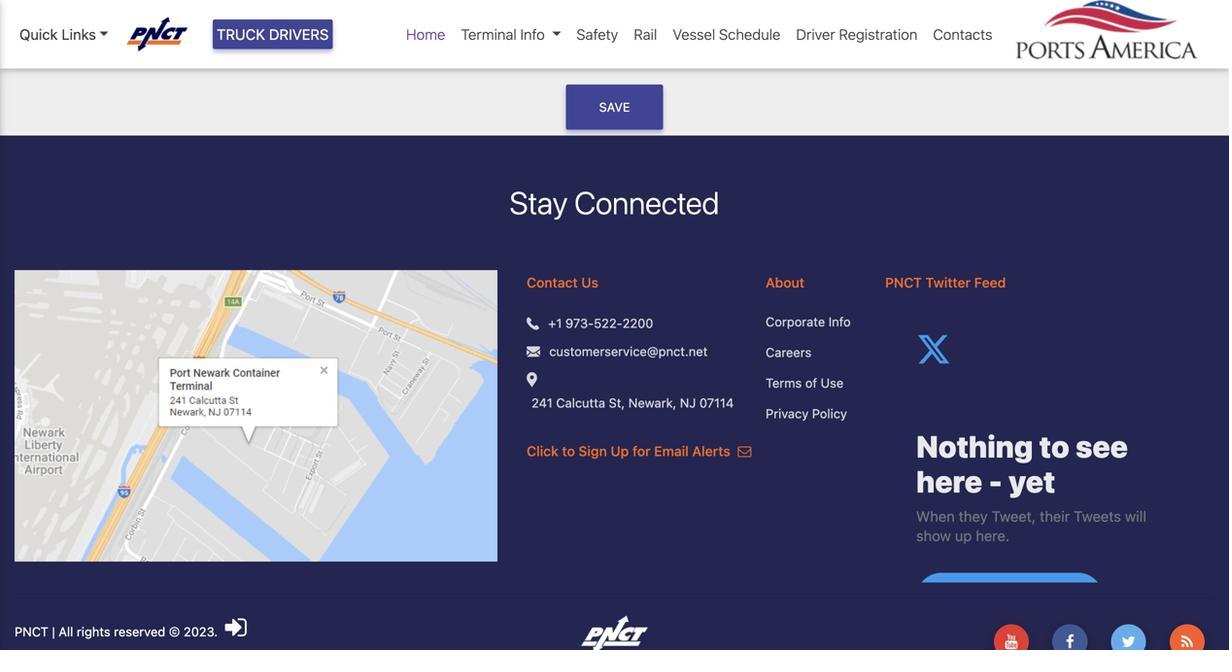 Task type: vqa. For each thing, say whether or not it's contained in the screenshot.
Genset Required
no



Task type: describe. For each thing, give the bounding box(es) containing it.
envelope o image
[[738, 444, 752, 458]]

acknowledged
[[222, 39, 326, 57]]

click to sign up for email alerts
[[527, 443, 734, 459]]

connected
[[575, 184, 720, 221]]

contact
[[527, 274, 578, 290]]

violation
[[122, 39, 183, 57]]

rail link
[[626, 16, 665, 53]]

truck drivers
[[217, 26, 329, 43]]

2023.
[[184, 624, 218, 639]]

07114
[[700, 395, 734, 410]]

up
[[611, 443, 629, 459]]

rail
[[634, 26, 657, 43]]

to
[[562, 443, 575, 459]]

customerservice@pnct.net
[[549, 344, 708, 358]]

+1 973-522-2200 link
[[548, 314, 654, 333]]

customerservice@pnct.net link
[[549, 342, 708, 361]]

safety for safety
[[577, 26, 618, 43]]

|
[[52, 624, 55, 639]]

calcutta
[[556, 395, 605, 410]]

522-
[[594, 316, 623, 330]]

pnct | all rights reserved © 2023.
[[15, 624, 221, 639]]

stay connected
[[510, 184, 720, 221]]

973-
[[566, 316, 594, 330]]

nj
[[680, 395, 696, 410]]

reserved
[[114, 624, 165, 639]]

pnct for pnct | all rights reserved © 2023.
[[15, 624, 48, 639]]

241 calcutta st, newark, nj 07114
[[532, 395, 734, 410]]

241
[[532, 395, 553, 410]]

2200
[[623, 316, 654, 330]]

sign
[[579, 443, 607, 459]]

terminal
[[461, 26, 517, 43]]

quick links
[[19, 26, 96, 43]]

for
[[633, 443, 651, 459]]

schedule
[[719, 26, 781, 43]]

quick
[[19, 26, 58, 43]]



Task type: locate. For each thing, give the bounding box(es) containing it.
1 horizontal spatial pnct
[[885, 274, 922, 290]]

quick links link
[[19, 23, 109, 45]]

st,
[[609, 395, 625, 410]]

pnct for pnct twitter feed
[[885, 274, 922, 290]]

0 vertical spatial pnct
[[885, 274, 922, 290]]

driver
[[796, 26, 836, 43]]

vessel schedule link
[[665, 16, 789, 53]]

safety link
[[569, 16, 626, 53]]

drivers
[[269, 26, 329, 43]]

home
[[406, 26, 445, 43]]

newark,
[[629, 395, 677, 410]]

about
[[766, 274, 805, 290]]

feed
[[974, 274, 1006, 290]]

+1 973-522-2200
[[548, 316, 654, 330]]

0 horizontal spatial safety
[[73, 39, 118, 57]]

us
[[581, 274, 599, 290]]

save
[[599, 100, 630, 114]]

links
[[62, 26, 96, 43]]

driver registration
[[796, 26, 918, 43]]

info
[[520, 26, 545, 43]]

vessel schedule
[[673, 26, 781, 43]]

contact us
[[527, 274, 599, 290]]

click to sign up for email alerts link
[[527, 443, 752, 459]]

terminal info
[[461, 26, 545, 43]]

truck drivers link
[[213, 19, 333, 49]]

pnct twitter feed
[[885, 274, 1006, 290]]

vessel
[[673, 26, 715, 43]]

rule
[[187, 39, 218, 57]]

safety violation rule acknowledged
[[73, 39, 326, 57]]

0 horizontal spatial pnct
[[15, 624, 48, 639]]

click
[[527, 443, 559, 459]]

1 horizontal spatial safety
[[577, 26, 618, 43]]

safety left the violation
[[73, 39, 118, 57]]

pnct left twitter
[[885, 274, 922, 290]]

terminal info link
[[453, 16, 569, 53]]

241 calcutta st, newark, nj 07114 link
[[532, 393, 734, 412]]

sign in image
[[225, 614, 247, 640]]

rights
[[77, 624, 110, 639]]

all
[[59, 624, 73, 639]]

alerts
[[692, 443, 731, 459]]

safety left rail 'link'
[[577, 26, 618, 43]]

registration
[[839, 26, 918, 43]]

home link
[[398, 16, 453, 53]]

save button
[[566, 85, 663, 130]]

©
[[169, 624, 180, 639]]

stay
[[510, 184, 568, 221]]

safety for safety violation rule acknowledged
[[73, 39, 118, 57]]

safety
[[577, 26, 618, 43], [73, 39, 118, 57]]

pnct left | on the left of page
[[15, 624, 48, 639]]

+1
[[548, 316, 562, 330]]

contacts
[[933, 26, 993, 43]]

contacts link
[[926, 16, 1001, 53]]

email
[[654, 443, 689, 459]]

1 vertical spatial pnct
[[15, 624, 48, 639]]

twitter
[[926, 274, 971, 290]]

truck
[[217, 26, 265, 43]]

pnct
[[885, 274, 922, 290], [15, 624, 48, 639]]

driver registration link
[[789, 16, 926, 53]]



